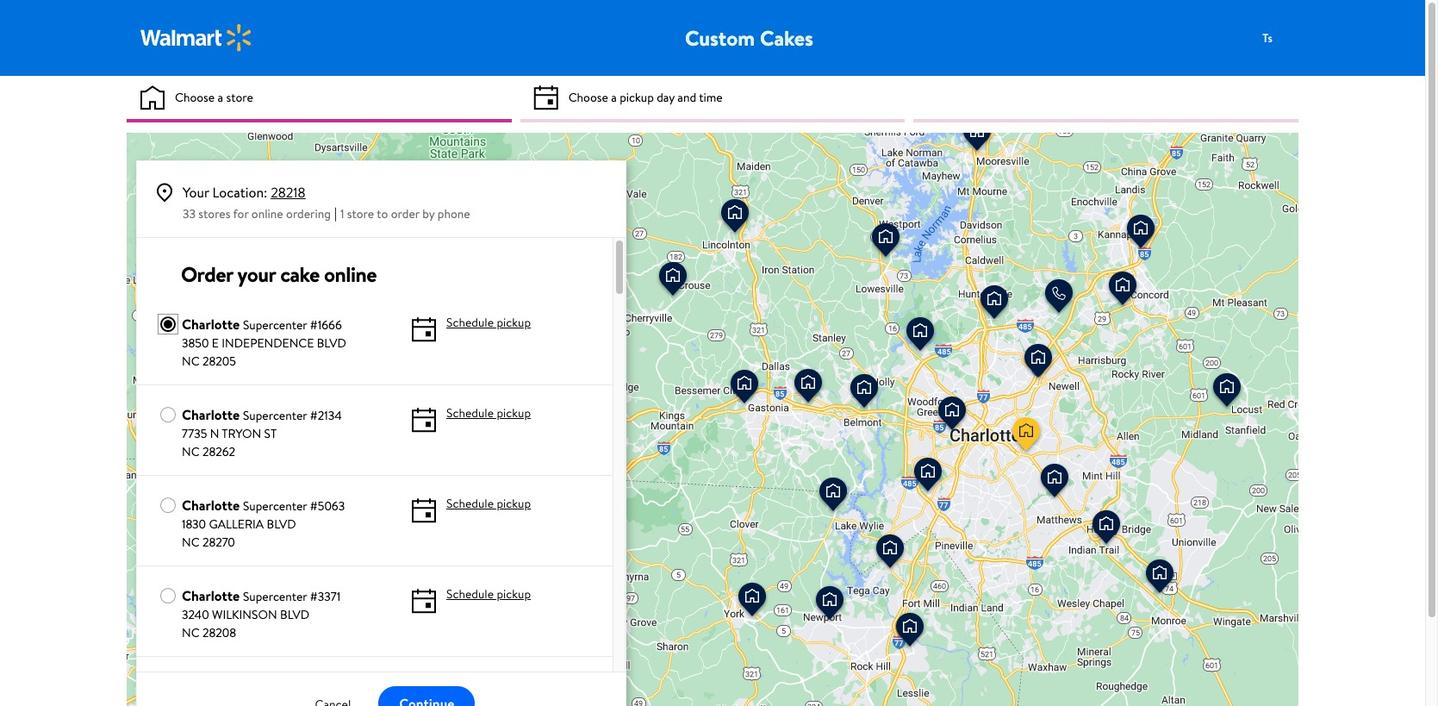 Task type: vqa. For each thing, say whether or not it's contained in the screenshot.


Task type: describe. For each thing, give the bounding box(es) containing it.
york supercenter image
[[735, 581, 770, 622]]

st
[[264, 425, 277, 442]]

choose a store
[[175, 88, 253, 106]]

charlotte supercenter # 1666 3850 e independence blvd nc 28205
[[182, 315, 346, 370]]

1
[[340, 205, 344, 222]]

33
[[183, 205, 196, 222]]

schedule for charlotte supercenter # 1666 3850 e independence blvd nc 28205
[[447, 314, 494, 331]]

order your cake online
[[181, 260, 377, 289]]

stores
[[199, 205, 231, 222]]

nc inside the charlotte supercenter # 3371 3240 wilkinson blvd nc 28208
[[182, 624, 200, 642]]

by
[[423, 205, 435, 222]]

schedule pickup link for charlotte supercenter # 5063 1830 galleria blvd nc 28270
[[447, 495, 531, 513]]

schedule for charlotte supercenter # 2134 7735 n tryon st nc 28262
[[447, 404, 494, 422]]

1 charlotte option group from the top
[[137, 295, 613, 386]]

radio image for charlotte supercenter # 3371 3240 wilkinson blvd nc 28208
[[159, 586, 178, 605]]

schedule pickup link for charlotte supercenter # 3371 3240 wilkinson blvd nc 28208
[[447, 586, 531, 604]]

2134
[[318, 407, 342, 424]]

nc inside charlotte supercenter # 1666 3850 e independence blvd nc 28205
[[182, 353, 200, 370]]

2 charlotte option group from the top
[[137, 386, 613, 476]]

phone
[[438, 205, 471, 222]]

0 horizontal spatial store
[[226, 88, 253, 106]]

ts
[[1263, 29, 1273, 46]]

custom
[[685, 23, 755, 53]]

charlotte supercenter # 3371 3240 wilkinson blvd nc 28208
[[182, 586, 341, 642]]

to
[[377, 205, 388, 222]]

28205
[[203, 353, 236, 370]]

choose for choose a pickup day and time
[[569, 88, 609, 106]]

order
[[391, 205, 420, 222]]

choose a pickup day and time
[[569, 88, 723, 106]]

tryon
[[222, 425, 261, 442]]

# for charlotte supercenter # 1666 3850 e independence blvd nc 28205
[[310, 317, 318, 334]]

charlotte for charlotte supercenter # 5063 1830 galleria blvd nc 28270
[[182, 496, 240, 515]]

pickup for charlotte supercenter # 1666 3850 e independence blvd nc 28205
[[497, 314, 531, 331]]

|
[[334, 203, 337, 222]]

lake wylie supercenter image
[[816, 476, 851, 516]]

huntersville supercenter image
[[978, 284, 1012, 324]]

1830
[[182, 516, 206, 533]]

1 vertical spatial online
[[324, 260, 377, 289]]

mooresville supercenter image
[[960, 116, 995, 156]]

charlotte for charlotte supercenter # 3371 3240 wilkinson blvd nc 28208
[[182, 586, 240, 605]]

1 horizontal spatial rock hill supercenter image
[[893, 611, 928, 652]]

tega cay supercenter image
[[873, 533, 908, 573]]

supercenter for charlotte supercenter # 3371 3240 wilkinson blvd nc 28208
[[243, 588, 307, 605]]

28218
[[271, 183, 306, 202]]

nc inside charlotte supercenter # 5063 1830 galleria blvd nc 28270
[[182, 534, 200, 551]]

schedule pickup for charlotte supercenter # 5063 1830 galleria blvd nc 28270
[[447, 495, 531, 512]]

choose for choose a store
[[175, 88, 215, 106]]

kannapolis supercenter image
[[1124, 213, 1159, 253]]

pickup for charlotte supercenter # 5063 1830 galleria blvd nc 28270
[[497, 495, 531, 512]]

3 charlotte option group from the top
[[137, 476, 613, 567]]

supercenter for charlotte supercenter # 2134 7735 n tryon st nc 28262
[[243, 407, 307, 424]]

checked image
[[159, 315, 178, 334]]

pickup for charlotte supercenter # 3371 3240 wilkinson blvd nc 28208
[[497, 586, 531, 603]]

belmont supercenter image
[[847, 372, 882, 413]]

wilkinson
[[212, 606, 277, 623]]

galleria
[[209, 516, 264, 533]]

ordering
[[286, 205, 331, 222]]

blvd for charlotte supercenter # 5063 1830 galleria blvd nc 28270
[[267, 516, 296, 533]]

# for charlotte supercenter # 5063 1830 galleria blvd nc 28270
[[310, 498, 318, 515]]

order
[[181, 260, 233, 289]]

1666
[[318, 317, 342, 334]]

0 horizontal spatial charlotte supercenter image
[[911, 456, 946, 497]]

your
[[238, 260, 276, 289]]



Task type: locate. For each thing, give the bounding box(es) containing it.
and
[[678, 88, 697, 106]]

radio image
[[159, 405, 178, 424], [159, 586, 178, 605]]

for
[[233, 205, 249, 222]]

choose
[[175, 88, 215, 106], [569, 88, 609, 106]]

online inside your location: 28218 33 stores for online ordering | 1 store to order by phone
[[252, 205, 283, 222]]

0 horizontal spatial gastonia supercenter image
[[728, 368, 762, 409]]

charlotte up e
[[182, 315, 240, 334]]

choose left day
[[569, 88, 609, 106]]

# for charlotte supercenter # 2134 7735 n tryon st nc 28262
[[310, 407, 318, 424]]

pickup
[[620, 88, 654, 106], [497, 314, 531, 331], [497, 404, 531, 422], [497, 495, 531, 512], [497, 586, 531, 603]]

charlotte inside the charlotte supercenter # 3371 3240 wilkinson blvd nc 28208
[[182, 586, 240, 605]]

blvd
[[317, 335, 346, 352], [267, 516, 296, 533], [280, 606, 310, 623]]

4 supercenter from the top
[[243, 588, 307, 605]]

3850
[[182, 335, 209, 352]]

# inside charlotte supercenter # 2134 7735 n tryon st nc 28262
[[310, 407, 318, 424]]

blvd inside charlotte supercenter # 5063 1830 galleria blvd nc 28270
[[267, 516, 296, 533]]

ts button
[[1251, 21, 1320, 55]]

1 vertical spatial store
[[347, 205, 374, 222]]

1 radio image from the top
[[159, 405, 178, 424]]

0 horizontal spatial rock hill supercenter image
[[813, 585, 847, 625]]

choose down the back to walmart.com image
[[175, 88, 215, 106]]

concord supercenter image right huntersville supercenter icon
[[1042, 278, 1077, 318]]

1 # from the top
[[310, 317, 318, 334]]

supercenter
[[243, 317, 307, 334], [243, 407, 307, 424], [243, 498, 307, 515], [243, 588, 307, 605]]

3 nc from the top
[[182, 534, 200, 551]]

a for store
[[218, 88, 223, 106]]

gastonia supercenter image
[[791, 367, 826, 408], [728, 368, 762, 409]]

nc down 1830
[[182, 534, 200, 551]]

rock hill supercenter image
[[813, 585, 847, 625], [893, 611, 928, 652]]

1 horizontal spatial choose
[[569, 88, 609, 106]]

concord supercenter image
[[1106, 270, 1141, 310], [1042, 278, 1077, 318]]

2 supercenter from the top
[[243, 407, 307, 424]]

lincolnton supercenter image
[[718, 197, 753, 238]]

0 vertical spatial online
[[252, 205, 283, 222]]

schedule pickup for charlotte supercenter # 1666 3850 e independence blvd nc 28205
[[447, 314, 531, 331]]

a left day
[[611, 88, 617, 106]]

supercenter inside charlotte supercenter # 1666 3850 e independence blvd nc 28205
[[243, 317, 307, 334]]

charlotte option group
[[137, 295, 613, 386], [137, 386, 613, 476], [137, 476, 613, 567], [137, 567, 613, 657]]

2 schedule pickup link from the top
[[447, 404, 531, 423]]

4 schedule pickup link from the top
[[447, 586, 531, 604]]

cakes
[[760, 23, 814, 53]]

1 schedule from the top
[[447, 314, 494, 331]]

2 schedule pickup from the top
[[447, 404, 531, 422]]

a down the back to walmart.com image
[[218, 88, 223, 106]]

schedule pickup for charlotte supercenter # 2134 7735 n tryon st nc 28262
[[447, 404, 531, 422]]

charlotte inside charlotte supercenter # 5063 1830 galleria blvd nc 28270
[[182, 496, 240, 515]]

supercenter up 'st'
[[243, 407, 307, 424]]

3 charlotte from the top
[[182, 496, 240, 515]]

online
[[252, 205, 283, 222], [324, 260, 377, 289]]

0 horizontal spatial concord supercenter image
[[1042, 278, 1077, 318]]

1 horizontal spatial charlotte supercenter image
[[1038, 462, 1073, 503]]

3371
[[318, 588, 341, 605]]

# inside the charlotte supercenter # 3371 3240 wilkinson blvd nc 28208
[[310, 588, 318, 605]]

indian trail supercenter image
[[1090, 509, 1124, 549]]

7735
[[182, 425, 207, 442]]

28270
[[203, 534, 235, 551]]

schedule pickup for charlotte supercenter # 3371 3240 wilkinson blvd nc 28208
[[447, 586, 531, 603]]

0 horizontal spatial choose
[[175, 88, 215, 106]]

1 charlotte from the top
[[182, 315, 240, 334]]

pin nav image
[[154, 182, 175, 203]]

custom cakes
[[685, 23, 814, 53]]

supercenter for charlotte supercenter # 5063 1830 galleria blvd nc 28270
[[243, 498, 307, 515]]

rock hill supercenter image down tega cay supercenter icon
[[893, 611, 928, 652]]

5063
[[318, 498, 345, 515]]

3240
[[182, 606, 209, 623]]

1 vertical spatial radio image
[[159, 586, 178, 605]]

supercenter inside the charlotte supercenter # 3371 3240 wilkinson blvd nc 28208
[[243, 588, 307, 605]]

# inside charlotte supercenter # 5063 1830 galleria blvd nc 28270
[[310, 498, 318, 515]]

charlotte supercenter # 5063 1830 galleria blvd nc 28270
[[182, 496, 345, 551]]

schedule pickup link for charlotte supercenter # 1666 3850 e independence blvd nc 28205
[[447, 314, 531, 332]]

4 charlotte option group from the top
[[137, 567, 613, 657]]

schedule
[[447, 314, 494, 331], [447, 404, 494, 422], [447, 495, 494, 512], [447, 586, 494, 603]]

denver supercenter image
[[869, 222, 904, 262]]

charlotte supercenter image
[[904, 316, 938, 356], [1022, 342, 1056, 383], [935, 395, 970, 435], [1010, 416, 1044, 456]]

charlotte supercenter # 2134 7735 n tryon st nc 28262
[[182, 405, 342, 461]]

schedule pickup link for charlotte supercenter # 2134 7735 n tryon st nc 28262
[[447, 404, 531, 423]]

3 schedule pickup link from the top
[[447, 495, 531, 513]]

2 # from the top
[[310, 407, 318, 424]]

schedule for charlotte supercenter # 3371 3240 wilkinson blvd nc 28208
[[447, 586, 494, 603]]

charlotte inside charlotte supercenter # 1666 3850 e independence blvd nc 28205
[[182, 315, 240, 334]]

28262
[[203, 443, 235, 461]]

blvd down "1666"
[[317, 335, 346, 352]]

concord supercenter image down kannapolis supercenter icon
[[1106, 270, 1141, 310]]

charlotte up 1830
[[182, 496, 240, 515]]

1 choose from the left
[[175, 88, 215, 106]]

charlotte for charlotte supercenter # 2134 7735 n tryon st nc 28262
[[182, 405, 240, 424]]

blvd for charlotte supercenter # 3371 3240 wilkinson blvd nc 28208
[[280, 606, 310, 623]]

1 horizontal spatial gastonia supercenter image
[[791, 367, 826, 408]]

2 vertical spatial blvd
[[280, 606, 310, 623]]

0 horizontal spatial a
[[218, 88, 223, 106]]

online right cake
[[324, 260, 377, 289]]

pickup for charlotte supercenter # 2134 7735 n tryon st nc 28262
[[497, 404, 531, 422]]

charlotte inside charlotte supercenter # 2134 7735 n tryon st nc 28262
[[182, 405, 240, 424]]

supercenter inside charlotte supercenter # 2134 7735 n tryon st nc 28262
[[243, 407, 307, 424]]

28208
[[203, 624, 236, 642]]

supercenter up wilkinson
[[243, 588, 307, 605]]

1 horizontal spatial online
[[324, 260, 377, 289]]

locust supercenter image
[[1210, 372, 1245, 412]]

1 horizontal spatial concord supercenter image
[[1106, 270, 1141, 310]]

1 vertical spatial blvd
[[267, 516, 296, 533]]

1 horizontal spatial store
[[347, 205, 374, 222]]

# inside charlotte supercenter # 1666 3850 e independence blvd nc 28205
[[310, 317, 318, 334]]

radio image
[[159, 496, 178, 515]]

back to walmart.com image
[[141, 24, 253, 52]]

#
[[310, 317, 318, 334], [310, 407, 318, 424], [310, 498, 318, 515], [310, 588, 318, 605]]

rock hill supercenter image right york supercenter "icon"
[[813, 585, 847, 625]]

charlotte up 3240
[[182, 586, 240, 605]]

3 schedule from the top
[[447, 495, 494, 512]]

1 a from the left
[[218, 88, 223, 106]]

blvd right wilkinson
[[280, 606, 310, 623]]

0 vertical spatial blvd
[[317, 335, 346, 352]]

charlotte supercenter image
[[911, 456, 946, 497], [1038, 462, 1073, 503]]

4 charlotte from the top
[[182, 586, 240, 605]]

map region
[[92, 34, 1417, 706]]

schedule for charlotte supercenter # 5063 1830 galleria blvd nc 28270
[[447, 495, 494, 512]]

1 schedule pickup link from the top
[[447, 314, 531, 332]]

nc down "3850"
[[182, 353, 200, 370]]

independence
[[222, 335, 314, 352]]

28218 button
[[271, 182, 306, 203]]

# for charlotte supercenter # 3371 3240 wilkinson blvd nc 28208
[[310, 588, 318, 605]]

0 vertical spatial radio image
[[159, 405, 178, 424]]

1 horizontal spatial a
[[611, 88, 617, 106]]

online right for
[[252, 205, 283, 222]]

nc down 3240
[[182, 624, 200, 642]]

1 supercenter from the top
[[243, 317, 307, 334]]

4 schedule from the top
[[447, 586, 494, 603]]

a for pickup
[[611, 88, 617, 106]]

monroe supercenter image
[[1143, 558, 1178, 598]]

store inside your location: 28218 33 stores for online ordering | 1 store to order by phone
[[347, 205, 374, 222]]

nc down 7735
[[182, 443, 200, 461]]

store right 1
[[347, 205, 374, 222]]

4 # from the top
[[310, 588, 318, 605]]

0 vertical spatial store
[[226, 88, 253, 106]]

0 horizontal spatial online
[[252, 205, 283, 222]]

1 nc from the top
[[182, 353, 200, 370]]

e
[[212, 335, 219, 352]]

option group
[[137, 657, 613, 706]]

radio image for charlotte supercenter # 2134 7735 n tryon st nc 28262
[[159, 405, 178, 424]]

schedule pickup
[[447, 314, 531, 331], [447, 404, 531, 422], [447, 495, 531, 512], [447, 586, 531, 603]]

supercenter up independence
[[243, 317, 307, 334]]

schedule pickup link
[[447, 314, 531, 332], [447, 404, 531, 423], [447, 495, 531, 513], [447, 586, 531, 604]]

charlotte
[[182, 315, 240, 334], [182, 405, 240, 424], [182, 496, 240, 515], [182, 586, 240, 605]]

cherryville supercenter image
[[656, 260, 691, 301]]

your
[[183, 183, 209, 202]]

cake
[[280, 260, 320, 289]]

supercenter inside charlotte supercenter # 5063 1830 galleria blvd nc 28270
[[243, 498, 307, 515]]

charlotte for charlotte supercenter # 1666 3850 e independence blvd nc 28205
[[182, 315, 240, 334]]

2 choose from the left
[[569, 88, 609, 106]]

your location: 28218 33 stores for online ordering | 1 store to order by phone
[[183, 183, 471, 222]]

blvd inside the charlotte supercenter # 3371 3240 wilkinson blvd nc 28208
[[280, 606, 310, 623]]

supercenter for charlotte supercenter # 1666 3850 e independence blvd nc 28205
[[243, 317, 307, 334]]

a
[[218, 88, 223, 106], [611, 88, 617, 106]]

1 schedule pickup from the top
[[447, 314, 531, 331]]

4 nc from the top
[[182, 624, 200, 642]]

2 charlotte from the top
[[182, 405, 240, 424]]

charlotte up n
[[182, 405, 240, 424]]

supercenter up 'galleria'
[[243, 498, 307, 515]]

blvd inside charlotte supercenter # 1666 3850 e independence blvd nc 28205
[[317, 335, 346, 352]]

2 a from the left
[[611, 88, 617, 106]]

day
[[657, 88, 675, 106]]

shelby supercenter image
[[537, 356, 572, 397]]

n
[[210, 425, 219, 442]]

3 schedule pickup from the top
[[447, 495, 531, 512]]

3 # from the top
[[310, 498, 318, 515]]

time
[[699, 88, 723, 106]]

2 nc from the top
[[182, 443, 200, 461]]

store
[[226, 88, 253, 106], [347, 205, 374, 222]]

4 schedule pickup from the top
[[447, 586, 531, 603]]

3 supercenter from the top
[[243, 498, 307, 515]]

2 schedule from the top
[[447, 404, 494, 422]]

nc
[[182, 353, 200, 370], [182, 443, 200, 461], [182, 534, 200, 551], [182, 624, 200, 642]]

nc inside charlotte supercenter # 2134 7735 n tryon st nc 28262
[[182, 443, 200, 461]]

2 radio image from the top
[[159, 586, 178, 605]]

blvd right 'galleria'
[[267, 516, 296, 533]]

location:
[[213, 183, 268, 202]]

store down the back to walmart.com image
[[226, 88, 253, 106]]



